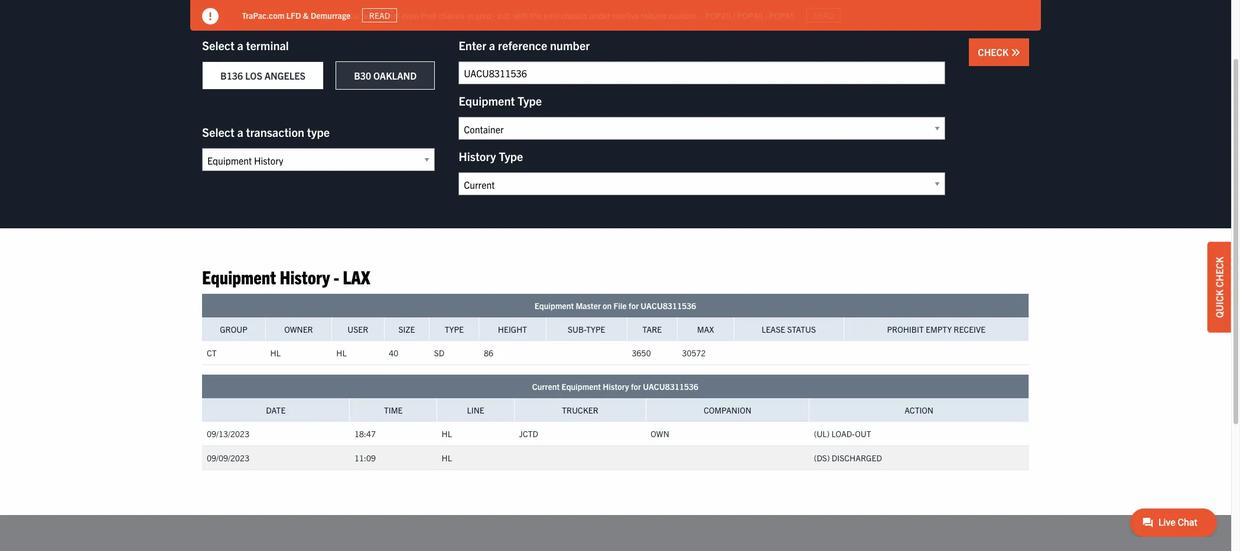 Task type: locate. For each thing, give the bounding box(es) containing it.
0 horizontal spatial history
[[280, 265, 330, 288]]

lease status
[[762, 325, 816, 335]]

equipment history - lax
[[202, 265, 370, 288]]

quick
[[1213, 290, 1225, 318]]

pool
[[242, 10, 258, 20], [543, 10, 559, 20]]

/ left pop45
[[765, 10, 767, 20]]

read link right pop45
[[806, 8, 841, 23]]

1 vertical spatial select
[[202, 125, 234, 139]]

chassis
[[260, 10, 286, 20], [438, 10, 465, 20], [561, 10, 587, 20]]

do
[[377, 10, 386, 20]]

1 with from the left
[[288, 10, 303, 20]]

type down master
[[586, 325, 605, 335]]

reference
[[498, 38, 547, 53]]

prohibit
[[887, 325, 924, 335]]

tare
[[643, 325, 662, 335]]

oakland
[[373, 70, 417, 82]]

0 vertical spatial number
[[669, 10, 697, 20]]

equipment up group
[[202, 265, 276, 288]]

0 horizontal spatial read
[[369, 10, 390, 21]]

status
[[787, 325, 816, 335]]

1 horizontal spatial history
[[459, 149, 496, 164]]

1 horizontal spatial /
[[765, 10, 767, 20]]

trapac.com lfd & demurrage
[[242, 10, 351, 20]]

1 horizontal spatial chassis
[[438, 10, 465, 20]]

1 select from the top
[[202, 38, 234, 53]]

equipment master on file for uacu8311536
[[534, 301, 696, 312]]

1 horizontal spatial read link
[[806, 8, 841, 23]]

/ left "pop40"
[[733, 10, 735, 20]]

2 read link from the left
[[806, 8, 841, 23]]

chassis left "under"
[[561, 10, 587, 20]]

equipment
[[459, 93, 515, 108], [202, 265, 276, 288], [534, 301, 574, 312], [562, 382, 601, 393]]

equipment for equipment master on file for uacu8311536
[[534, 301, 574, 312]]

2 select from the top
[[202, 125, 234, 139]]

type down enter a reference number
[[518, 93, 542, 108]]

group
[[220, 325, 247, 335]]

check inside button
[[978, 46, 1011, 58]]

(ul)
[[814, 429, 830, 440]]

- left the lax
[[334, 265, 339, 288]]

2 read from the left
[[813, 10, 834, 21]]

2 with from the left
[[513, 10, 528, 20]]

0 vertical spatial transaction
[[334, 10, 375, 20]]

chassis left the in
[[438, 10, 465, 20]]

1 vertical spatial number
[[550, 38, 590, 53]]

on
[[603, 301, 612, 312]]

&
[[303, 10, 309, 20]]

-
[[493, 10, 496, 20], [699, 10, 701, 20], [334, 265, 339, 288]]

for down 3650
[[631, 382, 641, 393]]

read for pool chassis with a single transaction  do not drop pool chassis in yard -  exit with the pool chassis under relative release number -  pop20 / pop40 / pop45
[[813, 10, 834, 21]]

0 horizontal spatial check
[[978, 46, 1011, 58]]

1 read from the left
[[369, 10, 390, 21]]

uacu8311536 up tare
[[641, 301, 696, 312]]

1 pool from the left
[[242, 10, 258, 20]]

2 / from the left
[[765, 10, 767, 20]]

0 horizontal spatial with
[[288, 10, 303, 20]]

0 horizontal spatial read link
[[363, 8, 397, 23]]

0 horizontal spatial chassis
[[260, 10, 286, 20]]

transaction left type
[[246, 125, 304, 139]]

select down solid image
[[202, 38, 234, 53]]

own
[[651, 429, 669, 440]]

pop45
[[769, 10, 795, 20]]

read link
[[363, 8, 397, 23], [806, 8, 841, 23]]

not
[[388, 10, 400, 20]]

read link left drop
[[363, 8, 397, 23]]

number down "under"
[[550, 38, 590, 53]]

18:47
[[354, 429, 376, 440]]

with left the the
[[513, 10, 528, 20]]

0 vertical spatial history
[[459, 149, 496, 164]]

select down b136
[[202, 125, 234, 139]]

- left 'exit'
[[493, 10, 496, 20]]

max
[[697, 325, 714, 335]]

a
[[305, 10, 310, 20], [237, 38, 243, 53], [489, 38, 495, 53], [237, 125, 243, 139]]

1 / from the left
[[733, 10, 735, 20]]

type
[[307, 125, 330, 139]]

b30
[[354, 70, 371, 82]]

1 horizontal spatial with
[[513, 10, 528, 20]]

pop40
[[737, 10, 763, 20]]

2 vertical spatial history
[[603, 382, 629, 393]]

0 horizontal spatial number
[[550, 38, 590, 53]]

0 vertical spatial select
[[202, 38, 234, 53]]

date
[[266, 406, 286, 416]]

0 horizontal spatial transaction
[[246, 125, 304, 139]]

1 read link from the left
[[363, 8, 397, 23]]

0 horizontal spatial /
[[733, 10, 735, 20]]

chassis left lfd
[[260, 10, 286, 20]]

for right file
[[629, 301, 639, 312]]

hl for hl
[[336, 348, 347, 359]]

number right release
[[669, 10, 697, 20]]

solid image
[[202, 8, 219, 25]]

footer
[[0, 516, 1231, 552]]

history
[[459, 149, 496, 164], [280, 265, 330, 288], [603, 382, 629, 393]]

quick check link
[[1208, 242, 1231, 333]]

lease
[[762, 325, 785, 335]]

a left terminal
[[237, 38, 243, 53]]

angeles
[[264, 70, 306, 82]]

1 vertical spatial transaction
[[246, 125, 304, 139]]

2 horizontal spatial chassis
[[561, 10, 587, 20]]

quick check
[[1213, 257, 1225, 318]]

1 horizontal spatial read
[[813, 10, 834, 21]]

with
[[288, 10, 303, 20], [513, 10, 528, 20]]

0 vertical spatial check
[[978, 46, 1011, 58]]

/
[[733, 10, 735, 20], [765, 10, 767, 20]]

exit
[[498, 10, 511, 20]]

read
[[369, 10, 390, 21], [813, 10, 834, 21]]

1 horizontal spatial pool
[[543, 10, 559, 20]]

equipment up history type
[[459, 93, 515, 108]]

transaction left do at top
[[334, 10, 375, 20]]

read right pop45
[[813, 10, 834, 21]]

with left single
[[288, 10, 303, 20]]

read left drop
[[369, 10, 390, 21]]

for
[[629, 301, 639, 312], [631, 382, 641, 393]]

0 horizontal spatial pool
[[242, 10, 258, 20]]

1 vertical spatial check
[[1213, 257, 1225, 288]]

check
[[978, 46, 1011, 58], [1213, 257, 1225, 288]]

out
[[855, 429, 871, 440]]

transaction
[[334, 10, 375, 20], [246, 125, 304, 139]]

1 horizontal spatial transaction
[[334, 10, 375, 20]]

type down equipment type
[[499, 149, 523, 164]]

hl for 18:47
[[442, 429, 452, 440]]

(ds)
[[814, 453, 830, 464]]

type
[[518, 93, 542, 108], [499, 149, 523, 164], [445, 325, 464, 335], [586, 325, 605, 335]]

1 chassis from the left
[[260, 10, 286, 20]]

equipment up sub-
[[534, 301, 574, 312]]

2 horizontal spatial history
[[603, 382, 629, 393]]

09/09/2023
[[207, 453, 249, 464]]

1 vertical spatial for
[[631, 382, 641, 393]]

select
[[202, 38, 234, 53], [202, 125, 234, 139]]

number
[[669, 10, 697, 20], [550, 38, 590, 53]]

uacu8311536
[[641, 301, 696, 312], [643, 382, 698, 393]]

a right enter
[[489, 38, 495, 53]]

release
[[641, 10, 667, 20]]

current
[[532, 382, 560, 393]]

type for sub-type
[[586, 325, 605, 335]]

uacu8311536 down 30572
[[643, 382, 698, 393]]

- left the pop20
[[699, 10, 701, 20]]

0 vertical spatial uacu8311536
[[641, 301, 696, 312]]

prohibit empty receive
[[887, 325, 985, 335]]

pool right the the
[[543, 10, 559, 20]]

pool up select a terminal
[[242, 10, 258, 20]]

a down b136
[[237, 125, 243, 139]]



Task type: vqa. For each thing, say whether or not it's contained in the screenshot.
CHECK inside the button
yes



Task type: describe. For each thing, give the bounding box(es) containing it.
2 pool from the left
[[543, 10, 559, 20]]

pool chassis with a single transaction  do not drop pool chassis in yard -  exit with the pool chassis under relative release number -  pop20 / pop40 / pop45
[[242, 10, 795, 20]]

line
[[467, 406, 484, 416]]

read link for pool chassis with a single transaction  do not drop pool chassis in yard -  exit with the pool chassis under relative release number -  pop20 / pop40 / pop45
[[806, 8, 841, 23]]

in
[[467, 10, 473, 20]]

trucker
[[562, 406, 598, 416]]

lax
[[343, 265, 370, 288]]

equipment up the trucker on the bottom of page
[[562, 382, 601, 393]]

sub-
[[568, 325, 586, 335]]

0 vertical spatial for
[[629, 301, 639, 312]]

select a transaction type
[[202, 125, 330, 139]]

receive
[[954, 325, 985, 335]]

11:09
[[354, 453, 376, 464]]

(ul) load-out
[[814, 429, 871, 440]]

single
[[311, 10, 332, 20]]

1 vertical spatial history
[[280, 265, 330, 288]]

40
[[389, 348, 398, 359]]

a for select a transaction type
[[237, 125, 243, 139]]

discharged
[[832, 453, 882, 464]]

a right lfd
[[305, 10, 310, 20]]

1 vertical spatial uacu8311536
[[643, 382, 698, 393]]

time
[[384, 406, 403, 416]]

under
[[589, 10, 610, 20]]

select a terminal
[[202, 38, 289, 53]]

solid image
[[1011, 48, 1020, 57]]

sub-type
[[568, 325, 605, 335]]

owner
[[284, 325, 313, 335]]

1 horizontal spatial -
[[493, 10, 496, 20]]

1 horizontal spatial check
[[1213, 257, 1225, 288]]

history type
[[459, 149, 523, 164]]

read for trapac.com lfd & demurrage
[[369, 10, 390, 21]]

type for equipment type
[[518, 93, 542, 108]]

sd
[[434, 348, 444, 359]]

jctd
[[519, 429, 538, 440]]

ct
[[207, 348, 217, 359]]

1 horizontal spatial number
[[669, 10, 697, 20]]

load-
[[832, 429, 855, 440]]

drop
[[402, 10, 419, 20]]

30572
[[682, 348, 706, 359]]

b136 los angeles
[[220, 70, 306, 82]]

a for enter a reference number
[[489, 38, 495, 53]]

equipment for equipment type
[[459, 93, 515, 108]]

yard
[[475, 10, 491, 20]]

type for history type
[[499, 149, 523, 164]]

relative
[[612, 10, 639, 20]]

equipment type
[[459, 93, 542, 108]]

current equipment history for uacu8311536
[[532, 382, 698, 393]]

select for select a transaction type
[[202, 125, 234, 139]]

equipment for equipment history - lax
[[202, 265, 276, 288]]

86
[[484, 348, 493, 359]]

a for select a terminal
[[237, 38, 243, 53]]

empty
[[926, 325, 952, 335]]

0 horizontal spatial -
[[334, 265, 339, 288]]

09/13/2023
[[207, 429, 249, 440]]

b136
[[220, 70, 243, 82]]

3 chassis from the left
[[561, 10, 587, 20]]

size
[[399, 325, 415, 335]]

2 horizontal spatial -
[[699, 10, 701, 20]]

pop20
[[705, 10, 731, 20]]

select for select a terminal
[[202, 38, 234, 53]]

los
[[245, 70, 262, 82]]

the
[[530, 10, 542, 20]]

pool
[[420, 10, 436, 20]]

(ds) discharged
[[814, 453, 882, 464]]

2 chassis from the left
[[438, 10, 465, 20]]

companion
[[704, 406, 751, 416]]

check button
[[969, 38, 1029, 66]]

hl for 11:09
[[442, 453, 452, 464]]

demurrage
[[311, 10, 351, 20]]

lfd
[[287, 10, 301, 20]]

read link for trapac.com lfd & demurrage
[[363, 8, 397, 23]]

type right the size
[[445, 325, 464, 335]]

master
[[576, 301, 601, 312]]

3650
[[632, 348, 651, 359]]

enter
[[459, 38, 486, 53]]

terminal
[[246, 38, 289, 53]]

user
[[348, 325, 368, 335]]

b30 oakland
[[354, 70, 417, 82]]

file
[[614, 301, 627, 312]]

height
[[498, 325, 527, 335]]

Enter a reference number text field
[[459, 61, 945, 84]]

enter a reference number
[[459, 38, 590, 53]]

action
[[905, 406, 933, 416]]

trapac.com
[[242, 10, 285, 20]]



